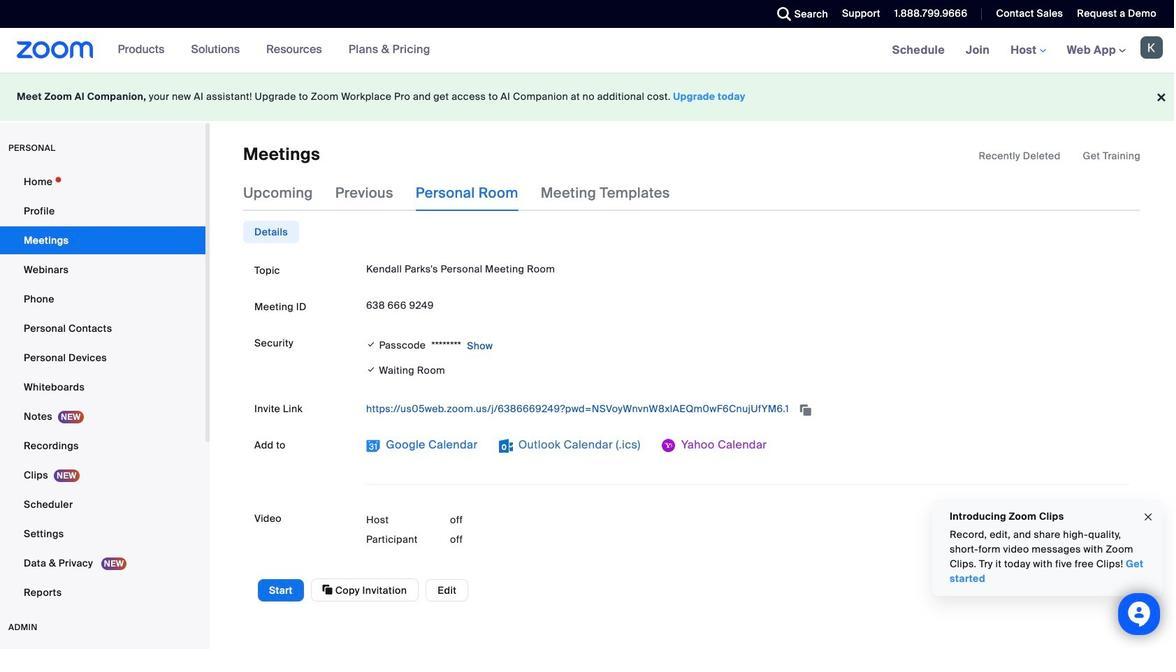 Task type: vqa. For each thing, say whether or not it's contained in the screenshot.
1st the "arrow down" image from left
no



Task type: describe. For each thing, give the bounding box(es) containing it.
close image
[[1143, 509, 1154, 525]]

add to google calendar image
[[366, 439, 380, 453]]

1 vertical spatial application
[[366, 398, 1130, 420]]

2 checked image from the top
[[366, 363, 376, 378]]

1 checked image from the top
[[366, 338, 376, 352]]

profile picture image
[[1141, 36, 1163, 59]]

tabs of meeting tab list
[[243, 175, 693, 211]]

meetings navigation
[[882, 28, 1174, 73]]



Task type: locate. For each thing, give the bounding box(es) containing it.
0 vertical spatial checked image
[[366, 338, 376, 352]]

add to outlook calendar (.ics) image
[[499, 439, 513, 453]]

add to yahoo calendar image
[[662, 439, 676, 453]]

checked image
[[366, 338, 376, 352], [366, 363, 376, 378]]

tab
[[243, 221, 299, 244]]

1 vertical spatial checked image
[[366, 363, 376, 378]]

0 vertical spatial application
[[979, 149, 1141, 163]]

banner
[[0, 28, 1174, 73]]

copy image
[[323, 584, 333, 597]]

zoom logo image
[[17, 41, 93, 59]]

application
[[979, 149, 1141, 163], [366, 398, 1130, 420]]

personal menu menu
[[0, 168, 206, 608]]

footer
[[0, 73, 1174, 121]]

tab list
[[243, 221, 299, 244]]

product information navigation
[[107, 28, 441, 73]]



